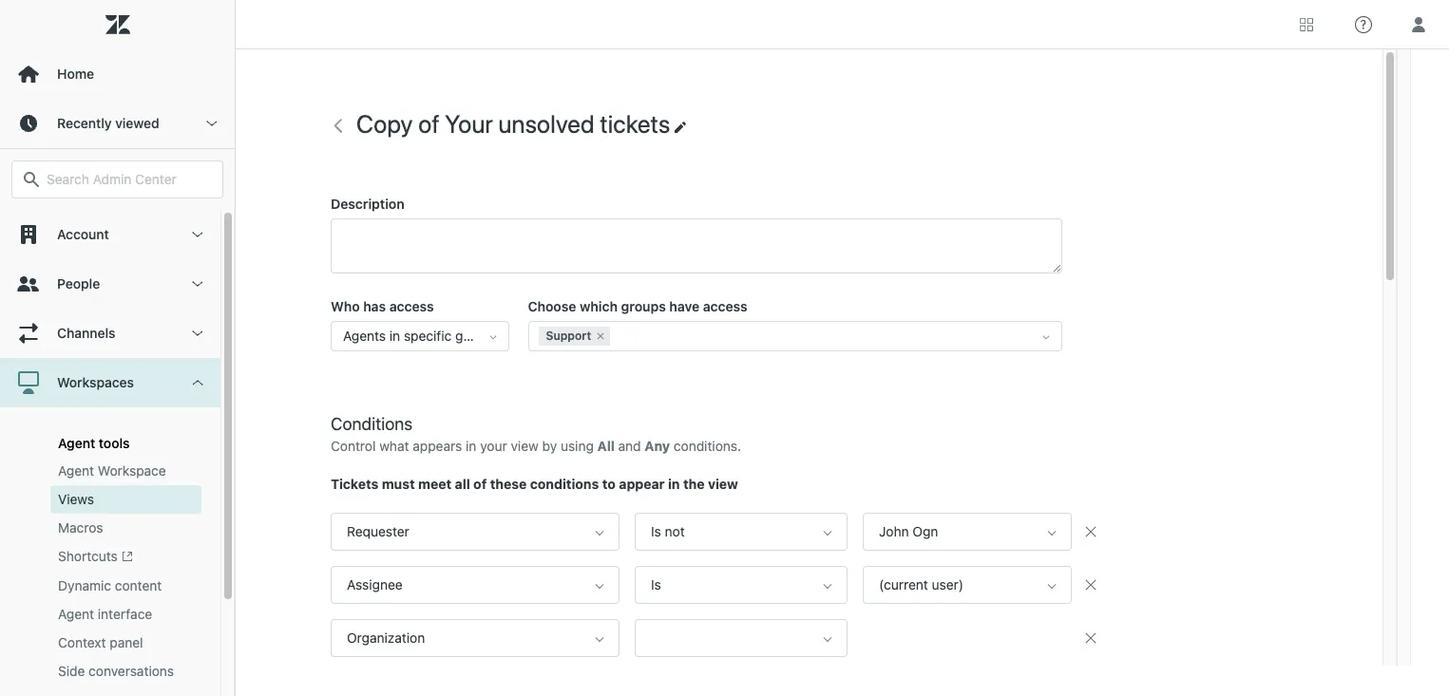Task type: vqa. For each thing, say whether or not it's contained in the screenshot.
Pending tickets -
no



Task type: locate. For each thing, give the bounding box(es) containing it.
side conversations
[[58, 664, 174, 680]]

agent up views
[[58, 463, 94, 479]]

viewed
[[115, 115, 160, 131]]

2 vertical spatial agent
[[58, 607, 94, 623]]

3 agent from the top
[[58, 607, 94, 623]]

account button
[[0, 210, 221, 260]]

1 vertical spatial agent
[[58, 463, 94, 479]]

tree containing account
[[0, 210, 235, 697]]

agent left tools
[[58, 435, 95, 452]]

none search field inside primary element
[[2, 161, 233, 199]]

1 agent from the top
[[58, 435, 95, 452]]

tree item containing workspaces
[[0, 358, 221, 697]]

channels button
[[0, 309, 221, 358]]

workspaces button
[[0, 358, 221, 408]]

0 vertical spatial agent
[[58, 435, 95, 452]]

dynamic content link
[[50, 573, 202, 601]]

2 agent from the top
[[58, 463, 94, 479]]

people
[[57, 276, 100, 292]]

views
[[58, 491, 94, 508]]

context panel link
[[50, 630, 202, 658]]

context panel
[[58, 635, 143, 651]]

conversations
[[89, 664, 174, 680]]

tree item inside primary element
[[0, 358, 221, 697]]

agent up context
[[58, 607, 94, 623]]

side
[[58, 664, 85, 680]]

agent interface link
[[50, 601, 202, 630]]

tree item
[[0, 358, 221, 697]]

agent workspace link
[[50, 457, 202, 486]]

workspaces group
[[0, 408, 221, 697]]

tree inside primary element
[[0, 210, 235, 697]]

agent tools element
[[58, 435, 130, 452]]

home button
[[0, 49, 235, 99]]

user menu image
[[1407, 12, 1432, 37]]

agent
[[58, 435, 95, 452], [58, 463, 94, 479], [58, 607, 94, 623]]

home
[[57, 66, 94, 82]]

side conversations link
[[50, 658, 202, 687]]

account
[[57, 226, 109, 242]]

interface
[[98, 607, 152, 623]]

primary element
[[0, 0, 236, 697]]

tree
[[0, 210, 235, 697]]

None search field
[[2, 161, 233, 199]]

context panel element
[[58, 634, 143, 653]]

shortcuts element
[[58, 548, 133, 568]]

tools
[[99, 435, 130, 452]]

views element
[[58, 491, 94, 510]]

macros element
[[58, 519, 103, 538]]

channels
[[57, 325, 116, 341]]

zendesk products image
[[1300, 18, 1314, 31]]



Task type: describe. For each thing, give the bounding box(es) containing it.
help image
[[1356, 16, 1373, 33]]

shortcuts
[[58, 549, 118, 565]]

Search Admin Center field
[[47, 171, 211, 188]]

agent workspace element
[[58, 462, 166, 481]]

dynamic content element
[[58, 577, 162, 596]]

agent workspace
[[58, 463, 166, 479]]

dynamic
[[58, 578, 111, 594]]

people button
[[0, 260, 221, 309]]

agent for agent tools
[[58, 435, 95, 452]]

agent interface
[[58, 607, 152, 623]]

recently viewed
[[57, 115, 160, 131]]

recently viewed button
[[0, 99, 235, 148]]

macros link
[[50, 514, 202, 543]]

agent interface element
[[58, 606, 152, 625]]

shortcuts link
[[50, 543, 202, 573]]

dynamic content
[[58, 578, 162, 594]]

macros
[[58, 520, 103, 536]]

content
[[115, 578, 162, 594]]

agent tools
[[58, 435, 130, 452]]

context
[[58, 635, 106, 651]]

agent for agent workspace
[[58, 463, 94, 479]]

panel
[[110, 635, 143, 651]]

workspace
[[98, 463, 166, 479]]

side conversations element
[[58, 663, 174, 682]]

recently
[[57, 115, 112, 131]]

views link
[[50, 486, 202, 514]]

workspaces
[[57, 375, 134, 391]]

agent for agent interface
[[58, 607, 94, 623]]



